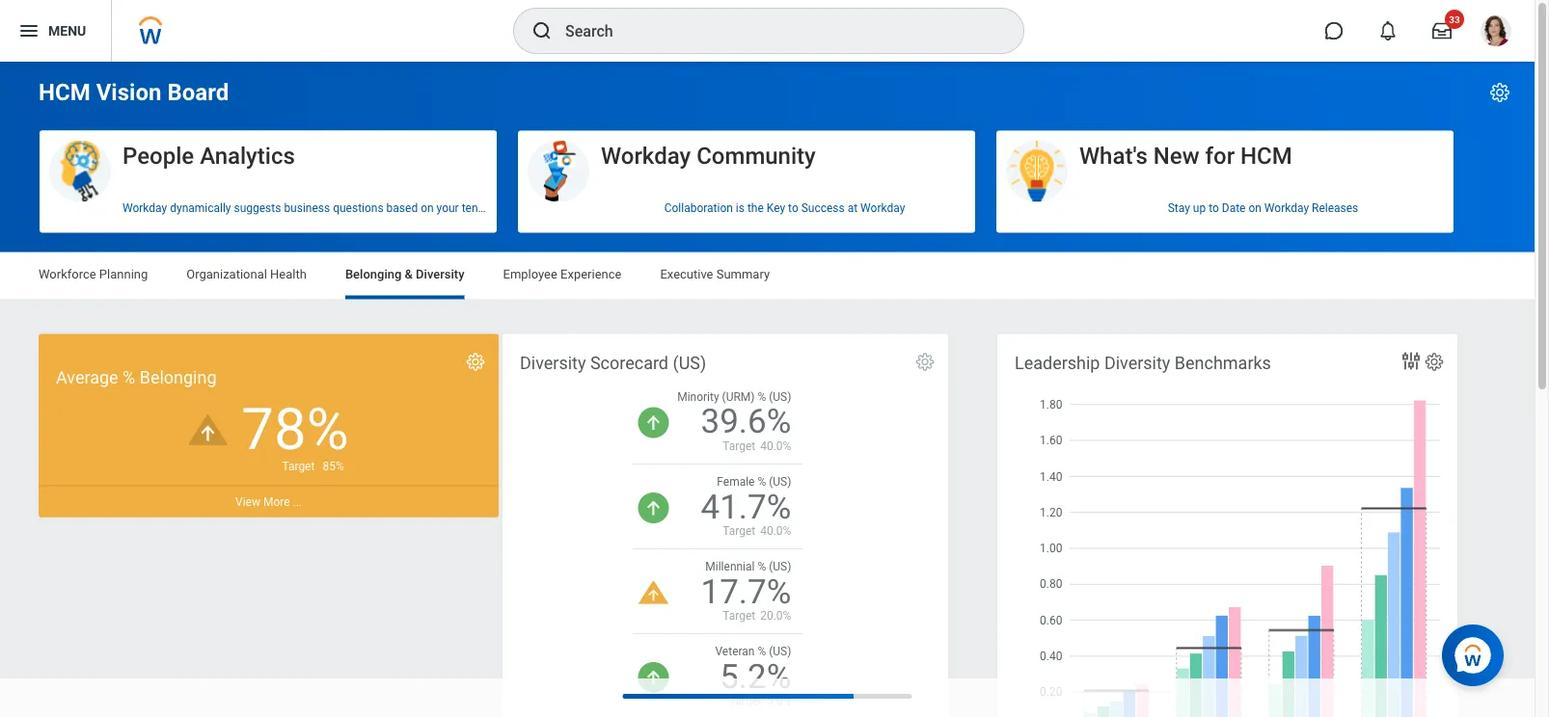 Task type: locate. For each thing, give the bounding box(es) containing it.
notifications large image
[[1379, 21, 1398, 41]]

belonging up up warning icon in the left of the page
[[140, 368, 217, 388]]

% for 41.7%
[[758, 475, 766, 489]]

1 vertical spatial belonging
[[140, 368, 217, 388]]

1 horizontal spatial belonging
[[345, 267, 402, 282]]

(us)
[[673, 353, 706, 373], [769, 390, 791, 404], [769, 475, 791, 489], [769, 560, 791, 574], [769, 645, 791, 659]]

leadership diversity benchmarks
[[1015, 353, 1271, 373]]

employee experience
[[503, 267, 622, 282]]

...
[[293, 495, 302, 509]]

hcm inside button
[[1241, 142, 1292, 169]]

(us) right female
[[769, 475, 791, 489]]

target inside the 78% target 85%
[[282, 459, 315, 473]]

0 horizontal spatial to
[[788, 202, 798, 215]]

target inside 41.7% target 40.0%
[[723, 525, 756, 538]]

% right female
[[758, 475, 766, 489]]

to
[[788, 202, 798, 215], [1209, 202, 1219, 215]]

(us) for 41.7%
[[769, 475, 791, 489]]

1 horizontal spatial to
[[1209, 202, 1219, 215]]

% right average
[[123, 368, 135, 388]]

tab list
[[19, 253, 1515, 300]]

diversity left scorecard
[[520, 353, 586, 373]]

minority
[[677, 390, 719, 404]]

menu button
[[0, 0, 111, 62]]

millennial % (us)
[[705, 560, 791, 574]]

Search Workday  search field
[[565, 10, 984, 52]]

workday inside "button"
[[601, 142, 691, 169]]

view more ...
[[235, 495, 302, 509]]

on right date
[[1249, 202, 1262, 215]]

41.7%
[[701, 487, 791, 527]]

collaboration is the key to success at workday
[[664, 202, 905, 215]]

2 up good image from the top
[[638, 663, 669, 694]]

41.7% target 40.0%
[[701, 487, 791, 538]]

to right key
[[788, 202, 798, 215]]

target for 41.7%
[[723, 525, 756, 538]]

0 vertical spatial 40.0%
[[760, 440, 791, 453]]

1 horizontal spatial on
[[1249, 202, 1262, 215]]

for
[[1205, 142, 1235, 169]]

(urm)
[[722, 390, 755, 404]]

2 on from the left
[[1249, 202, 1262, 215]]

target for 39.6%
[[723, 440, 756, 453]]

stay
[[1168, 202, 1190, 215]]

target up female
[[723, 440, 756, 453]]

is
[[736, 202, 745, 215]]

40.0% for 39.6%
[[760, 440, 791, 453]]

up warning image
[[188, 415, 227, 445]]

dynamically
[[170, 202, 231, 215]]

&
[[405, 267, 413, 282]]

health
[[270, 267, 307, 282]]

configure image
[[465, 352, 486, 373]]

0 vertical spatial belonging
[[345, 267, 402, 282]]

configure this page image
[[1488, 81, 1512, 104]]

belonging
[[345, 267, 402, 282], [140, 368, 217, 388]]

33 button
[[1421, 10, 1464, 52]]

hcm down "menu"
[[39, 79, 90, 106]]

% right the millennial
[[758, 560, 766, 574]]

what's new for hcm
[[1079, 142, 1292, 169]]

40.0% inside 39.6% target 40.0%
[[760, 440, 791, 453]]

1 40.0% from the top
[[760, 440, 791, 453]]

to right up
[[1209, 202, 1219, 215]]

2 horizontal spatial diversity
[[1104, 353, 1170, 373]]

(us) for 5.2%
[[769, 645, 791, 659]]

target left 5.0%
[[729, 695, 762, 708]]

workday right at
[[861, 202, 905, 215]]

hcm right for
[[1241, 142, 1292, 169]]

new
[[1153, 142, 1200, 169]]

2 40.0% from the top
[[760, 525, 791, 538]]

workforce
[[39, 267, 96, 282]]

suggests
[[234, 202, 281, 215]]

target inside the 17.7% target 20.0%
[[723, 610, 756, 623]]

diversity scorecard (us) element
[[503, 334, 948, 718]]

target up veteran
[[723, 610, 756, 623]]

collaboration
[[664, 202, 733, 215]]

up good image up up warning image
[[638, 493, 669, 524]]

target inside 5.2% target 5.0%
[[729, 695, 762, 708]]

questions
[[333, 202, 384, 215]]

workday up collaboration
[[601, 142, 691, 169]]

justify image
[[17, 19, 41, 42]]

workday community button
[[518, 131, 975, 204]]

5.2%
[[720, 657, 791, 697]]

1 vertical spatial 40.0%
[[760, 525, 791, 538]]

minority (urm) % (us)
[[677, 390, 791, 404]]

%
[[123, 368, 135, 388], [758, 390, 766, 404], [758, 475, 766, 489], [758, 560, 766, 574], [758, 645, 766, 659]]

collaboration is the key to success at workday link
[[518, 194, 975, 223]]

1 vertical spatial up good image
[[638, 663, 669, 694]]

1 up good image from the top
[[638, 493, 669, 524]]

female % (us)
[[717, 475, 791, 489]]

menu
[[48, 23, 86, 39]]

on
[[421, 202, 434, 215], [1249, 202, 1262, 215]]

40.0% up the millennial % (us)
[[760, 525, 791, 538]]

% for 17.7%
[[758, 560, 766, 574]]

business
[[284, 202, 330, 215]]

hcm
[[39, 79, 90, 106], [1241, 142, 1292, 169]]

configure diversity scorecard (us) image
[[915, 352, 936, 373]]

organizational health
[[186, 267, 307, 282]]

stay up to date on workday releases link
[[996, 194, 1454, 223]]

people
[[123, 142, 194, 169]]

up good image for 5.2%
[[638, 663, 669, 694]]

40.0%
[[760, 440, 791, 453], [760, 525, 791, 538]]

17.7% target 20.0%
[[701, 572, 791, 623]]

78%
[[241, 396, 349, 464]]

(us) up the 20.0%
[[769, 560, 791, 574]]

% right veteran
[[758, 645, 766, 659]]

benchmarks
[[1175, 353, 1271, 373]]

on left your
[[421, 202, 434, 215]]

what's
[[1079, 142, 1148, 169]]

target left 85%
[[282, 459, 315, 473]]

0 vertical spatial hcm
[[39, 79, 90, 106]]

33
[[1449, 14, 1460, 25]]

configure leadership diversity benchmarks image
[[1424, 352, 1445, 373]]

0 horizontal spatial diversity
[[416, 267, 464, 282]]

at
[[848, 202, 858, 215]]

target inside 39.6% target 40.0%
[[723, 440, 756, 453]]

1 to from the left
[[788, 202, 798, 215]]

workforce planning
[[39, 267, 148, 282]]

up good image down up warning image
[[638, 663, 669, 694]]

up good image
[[638, 493, 669, 524], [638, 663, 669, 694]]

0 horizontal spatial belonging
[[140, 368, 217, 388]]

executive
[[660, 267, 713, 282]]

belonging left &
[[345, 267, 402, 282]]

tab list containing workforce planning
[[19, 253, 1515, 300]]

profile logan mcneil image
[[1481, 15, 1512, 50]]

diversity right "leadership"
[[1104, 353, 1170, 373]]

(us) down the 20.0%
[[769, 645, 791, 659]]

target
[[723, 440, 756, 453], [282, 459, 315, 473], [723, 525, 756, 538], [723, 610, 756, 623], [729, 695, 762, 708]]

0 horizontal spatial on
[[421, 202, 434, 215]]

employee
[[503, 267, 557, 282]]

diversity
[[416, 267, 464, 282], [520, 353, 586, 373], [1104, 353, 1170, 373]]

date
[[1222, 202, 1246, 215]]

target up the millennial
[[723, 525, 756, 538]]

to inside "link"
[[788, 202, 798, 215]]

average
[[56, 368, 118, 388]]

39.6% target 40.0%
[[701, 402, 791, 453]]

1 vertical spatial hcm
[[1241, 142, 1292, 169]]

diversity right &
[[416, 267, 464, 282]]

1 horizontal spatial hcm
[[1241, 142, 1292, 169]]

target for 17.7%
[[723, 610, 756, 623]]

(us) for 17.7%
[[769, 560, 791, 574]]

40.0% inside 41.7% target 40.0%
[[760, 525, 791, 538]]

workday down people on the top of page
[[123, 202, 167, 215]]

menu banner
[[0, 0, 1535, 62]]

people analytics
[[123, 142, 295, 169]]

workday
[[601, 142, 691, 169], [123, 202, 167, 215], [861, 202, 905, 215], [1265, 202, 1309, 215]]

40.0% for 41.7%
[[760, 525, 791, 538]]

millennial
[[705, 560, 755, 574]]

0 vertical spatial up good image
[[638, 493, 669, 524]]

workday dynamically suggests business questions based on your tenant
[[123, 202, 495, 215]]

diversity inside "element"
[[1104, 353, 1170, 373]]

40.0% up female % (us)
[[760, 440, 791, 453]]



Task type: vqa. For each thing, say whether or not it's contained in the screenshot.
TARGET within 41.7% Target 40.0%
yes



Task type: describe. For each thing, give the bounding box(es) containing it.
39.6%
[[701, 402, 791, 442]]

your
[[437, 202, 459, 215]]

target for 5.2%
[[729, 695, 762, 708]]

20.0%
[[760, 610, 791, 623]]

stay up to date on workday releases
[[1168, 202, 1359, 215]]

key
[[767, 202, 785, 215]]

(us) up minority on the bottom left
[[673, 353, 706, 373]]

planning
[[99, 267, 148, 282]]

veteran
[[715, 645, 755, 659]]

based
[[386, 202, 418, 215]]

female
[[717, 475, 755, 489]]

belonging & diversity
[[345, 267, 464, 282]]

leadership diversity benchmarks element
[[997, 334, 1458, 718]]

average % belonging
[[56, 368, 217, 388]]

workday dynamically suggests business questions based on your tenant link
[[40, 194, 497, 223]]

% right (urm)
[[758, 390, 766, 404]]

belonging inside tab list
[[345, 267, 402, 282]]

what's new for hcm button
[[996, 131, 1454, 204]]

analytics
[[200, 142, 295, 169]]

success
[[801, 202, 845, 215]]

tab list inside 78% main content
[[19, 253, 1515, 300]]

workday community
[[601, 142, 816, 169]]

1 horizontal spatial diversity
[[520, 353, 586, 373]]

vision
[[96, 79, 162, 106]]

experience
[[561, 267, 622, 282]]

the
[[748, 202, 764, 215]]

leadership
[[1015, 353, 1100, 373]]

5.2% target 5.0%
[[720, 657, 791, 708]]

board
[[167, 79, 229, 106]]

configure and view chart data image
[[1400, 350, 1423, 373]]

1 on from the left
[[421, 202, 434, 215]]

executive summary
[[660, 267, 770, 282]]

search image
[[531, 19, 554, 42]]

workday inside "link"
[[861, 202, 905, 215]]

organizational
[[186, 267, 267, 282]]

scorecard
[[590, 353, 669, 373]]

workday left releases
[[1265, 202, 1309, 215]]

% for 5.2%
[[758, 645, 766, 659]]

up good image for 41.7%
[[638, 493, 669, 524]]

view
[[235, 495, 260, 509]]

85%
[[323, 459, 344, 473]]

up warning image
[[638, 582, 669, 605]]

78% main content
[[0, 62, 1535, 718]]

tenant
[[462, 202, 495, 215]]

hcm vision board
[[39, 79, 229, 106]]

17.7%
[[701, 572, 791, 612]]

diversity scorecard (us)
[[520, 353, 706, 373]]

5.0%
[[767, 695, 791, 708]]

summary
[[716, 267, 770, 282]]

more
[[263, 495, 290, 509]]

up
[[1193, 202, 1206, 215]]

community
[[697, 142, 816, 169]]

inbox large image
[[1433, 21, 1452, 41]]

view more ... link
[[39, 485, 499, 517]]

releases
[[1312, 202, 1359, 215]]

veteran % (us)
[[715, 645, 791, 659]]

0 horizontal spatial hcm
[[39, 79, 90, 106]]

up good image
[[638, 408, 669, 439]]

2 to from the left
[[1209, 202, 1219, 215]]

78% target 85%
[[241, 396, 349, 473]]

people analytics button
[[40, 131, 497, 204]]

(us) right (urm)
[[769, 390, 791, 404]]

target for 78%
[[282, 459, 315, 473]]



